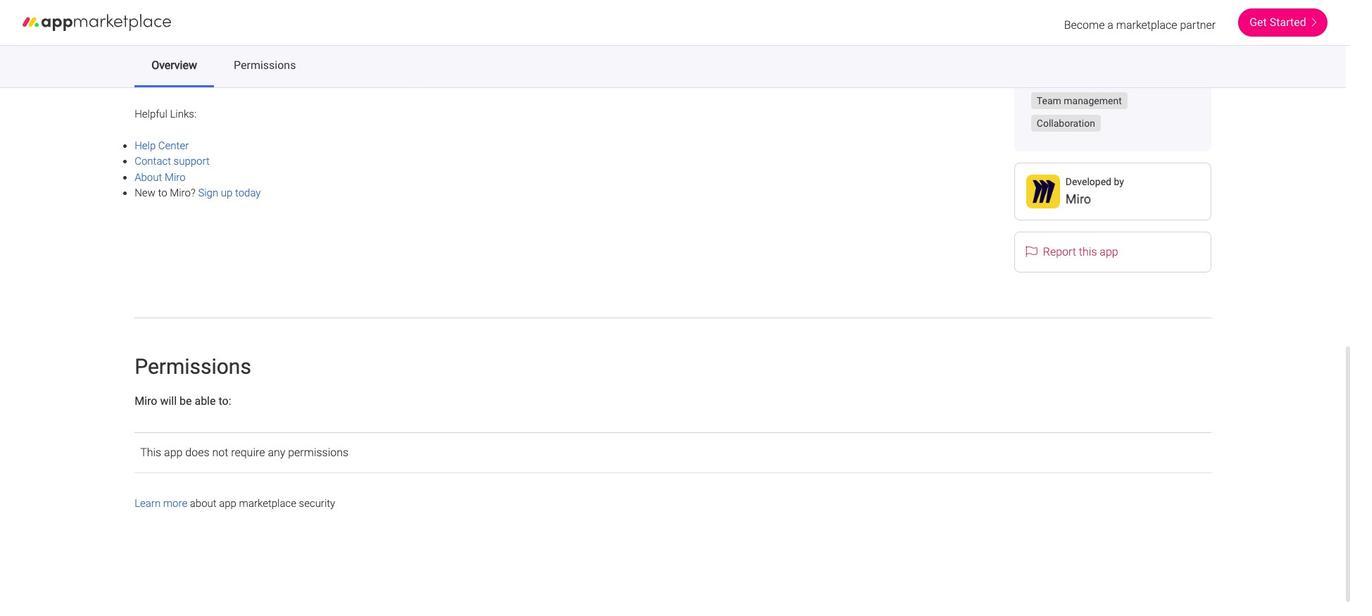 Task type: describe. For each thing, give the bounding box(es) containing it.
by
[[1114, 176, 1124, 188]]

report
[[1043, 245, 1077, 259]]

monday apps marketplace logo image
[[23, 14, 171, 31]]

get started button
[[1239, 8, 1328, 37]]

security
[[299, 497, 335, 510]]

0 horizontal spatial app
[[164, 446, 183, 459]]

1 horizontal spatial the
[[457, 76, 471, 89]]

potential,
[[334, 76, 376, 89]]

overview button
[[140, 51, 208, 80]]

miro?
[[170, 187, 196, 200]]

visual
[[218, 60, 244, 73]]

miro logo image
[[1027, 175, 1060, 209]]

this app does not require any permissions
[[140, 446, 349, 459]]

collaboration
[[247, 60, 307, 73]]

report this app
[[1043, 245, 1119, 259]]

marketplace arrow right image
[[1312, 18, 1317, 27]]

35
[[751, 60, 763, 73]]

about
[[135, 171, 162, 184]]

contact
[[135, 155, 171, 168]]

sign up today link
[[198, 187, 261, 200]]

started
[[1270, 15, 1307, 29]]

creativity
[[441, 60, 483, 73]]

up
[[221, 187, 233, 200]]

today
[[235, 187, 261, 200]]

help center contact support about miro new to miro? sign up today
[[135, 139, 261, 200]]

team management button
[[1031, 93, 1128, 109]]

this
[[1079, 245, 1097, 259]]

partner
[[1180, 18, 1216, 32]]

developed by miro
[[1066, 176, 1124, 207]]

does
[[185, 446, 209, 459]]

is
[[158, 60, 166, 73]]

unlock
[[408, 60, 439, 73]]

learn more link
[[135, 497, 187, 510]]

helpful links:
[[135, 108, 196, 120]]

any
[[268, 446, 285, 459]]

developed
[[1066, 176, 1112, 188]]

helpful
[[135, 108, 167, 120]]

help
[[135, 139, 156, 152]]

accelerate
[[505, 60, 553, 73]]

0 vertical spatial marketplace
[[1117, 18, 1178, 32]]

worldwide
[[135, 76, 182, 89]]

and
[[485, 60, 503, 73]]

permissions inside button
[[234, 58, 296, 72]]

links:
[[170, 108, 196, 120]]



Task type: locate. For each thing, give the bounding box(es) containing it.
team management
[[1037, 95, 1122, 107]]

miro
[[135, 60, 156, 73], [204, 76, 225, 89], [165, 171, 186, 184], [1066, 192, 1091, 207], [135, 395, 157, 408]]

2 horizontal spatial to
[[396, 60, 406, 73]]

become
[[1064, 18, 1105, 32]]

not
[[212, 446, 228, 459]]

miro left is
[[135, 60, 156, 73]]

sign
[[198, 187, 218, 200]]

about miro link
[[135, 171, 186, 184]]

platform
[[310, 60, 349, 73]]

miro is the online, visual collaboration platform designed to unlock creativity and accelerate innovation among teams of all kinds. over 35 million users worldwide use miro to unleash their team's potential, including 99% of the fortune 100.
[[135, 60, 824, 89]]

get started
[[1250, 15, 1307, 29]]

permissions
[[234, 58, 296, 72], [135, 354, 251, 379]]

marketplace
[[1117, 18, 1178, 32], [239, 497, 296, 510]]

will
[[160, 395, 177, 408]]

app
[[1100, 245, 1119, 259], [164, 446, 183, 459], [219, 497, 237, 510]]

including
[[378, 76, 420, 89]]

permissions up unleash
[[234, 58, 296, 72]]

miro inside 'developed by miro'
[[1066, 192, 1091, 207]]

miro will be able to:
[[135, 395, 231, 408]]

permissions up be
[[135, 354, 251, 379]]

this
[[140, 446, 161, 459]]

about
[[190, 497, 217, 510]]

miro down contact support link at the top of page
[[165, 171, 186, 184]]

app right "this" on the right
[[1100, 245, 1119, 259]]

1 vertical spatial of
[[445, 76, 454, 89]]

million
[[766, 60, 796, 73]]

learn
[[135, 497, 161, 510]]

collaboration button
[[1031, 115, 1101, 132]]

miro left will
[[135, 395, 157, 408]]

learn more about app marketplace security
[[135, 497, 335, 510]]

miro inside the help center contact support about miro new to miro? sign up today
[[165, 171, 186, 184]]

be
[[180, 395, 192, 408]]

to up including
[[396, 60, 406, 73]]

miro down online,
[[204, 76, 225, 89]]

center
[[158, 139, 189, 152]]

team
[[1037, 95, 1062, 107]]

report this app link
[[1015, 232, 1212, 273]]

teams
[[641, 60, 670, 73]]

99%
[[423, 76, 442, 89]]

of right 99%
[[445, 76, 454, 89]]

management
[[1064, 95, 1122, 107]]

marketplace left security
[[239, 497, 296, 510]]

app right this
[[164, 446, 183, 459]]

users
[[799, 60, 824, 73]]

to:
[[219, 395, 231, 408]]

to down about miro link
[[158, 187, 167, 200]]

the
[[168, 60, 183, 73], [457, 76, 471, 89]]

to
[[396, 60, 406, 73], [227, 76, 236, 89], [158, 187, 167, 200]]

among
[[606, 60, 639, 73]]

1 vertical spatial app
[[164, 446, 183, 459]]

the right is
[[168, 60, 183, 73]]

collaboration
[[1037, 118, 1096, 129]]

0 horizontal spatial to
[[158, 187, 167, 200]]

0 horizontal spatial marketplace
[[239, 497, 296, 510]]

2 horizontal spatial app
[[1100, 245, 1119, 259]]

online,
[[186, 60, 215, 73]]

0 vertical spatial of
[[673, 60, 682, 73]]

a
[[1108, 18, 1114, 32]]

unleash
[[239, 76, 275, 89]]

1 vertical spatial to
[[227, 76, 236, 89]]

more
[[163, 497, 187, 510]]

to down visual
[[227, 76, 236, 89]]

1 vertical spatial marketplace
[[239, 497, 296, 510]]

100.
[[512, 76, 532, 89]]

overview
[[152, 58, 197, 72]]

permissions
[[288, 446, 349, 459]]

their
[[278, 76, 298, 89]]

to inside the help center contact support about miro new to miro? sign up today
[[158, 187, 167, 200]]

0 horizontal spatial of
[[445, 76, 454, 89]]

fortune
[[474, 76, 510, 89]]

help center link
[[135, 139, 189, 152]]

1 vertical spatial the
[[457, 76, 471, 89]]

able
[[195, 395, 216, 408]]

0 vertical spatial app
[[1100, 245, 1119, 259]]

1 horizontal spatial marketplace
[[1117, 18, 1178, 32]]

1 horizontal spatial of
[[673, 60, 682, 73]]

use
[[185, 76, 201, 89]]

kinds.
[[698, 60, 725, 73]]

contact support link
[[135, 155, 210, 168]]

the down creativity
[[457, 76, 471, 89]]

1 vertical spatial permissions
[[135, 354, 251, 379]]

permissions button
[[223, 51, 307, 80]]

1 horizontal spatial to
[[227, 76, 236, 89]]

designed
[[352, 60, 394, 73]]

app right about
[[219, 497, 237, 510]]

marketplace report app image
[[1027, 246, 1038, 258]]

all
[[685, 60, 695, 73]]

of left all
[[673, 60, 682, 73]]

become a marketplace partner link
[[1064, 17, 1216, 34]]

2 vertical spatial to
[[158, 187, 167, 200]]

of
[[673, 60, 682, 73], [445, 76, 454, 89]]

marketplace right a on the right top of the page
[[1117, 18, 1178, 32]]

0 vertical spatial permissions
[[234, 58, 296, 72]]

support
[[174, 155, 210, 168]]

0 vertical spatial to
[[396, 60, 406, 73]]

miro down developed
[[1066, 192, 1091, 207]]

0 horizontal spatial the
[[168, 60, 183, 73]]

0 vertical spatial the
[[168, 60, 183, 73]]

get
[[1250, 15, 1267, 29]]

new
[[135, 187, 156, 200]]

1 horizontal spatial app
[[219, 497, 237, 510]]

become a marketplace partner
[[1064, 18, 1216, 32]]

innovation
[[556, 60, 604, 73]]

team's
[[301, 76, 331, 89]]

2 vertical spatial app
[[219, 497, 237, 510]]

require
[[231, 446, 265, 459]]

over
[[728, 60, 749, 73]]



Task type: vqa. For each thing, say whether or not it's contained in the screenshot.
second For
no



